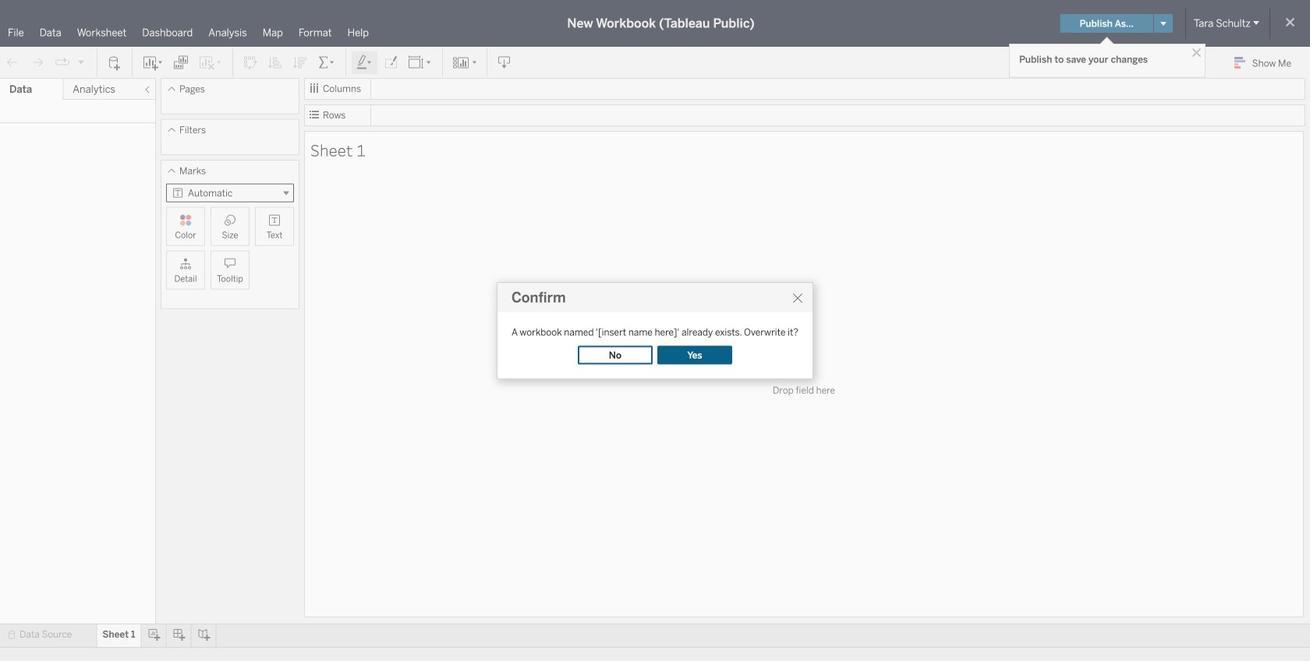 Task type: describe. For each thing, give the bounding box(es) containing it.
sort descending image
[[292, 55, 308, 71]]

1 horizontal spatial replay animation image
[[76, 57, 86, 66]]

show/hide cards image
[[452, 55, 477, 71]]

highlight image
[[356, 55, 374, 71]]

close image
[[1189, 45, 1204, 60]]

fit image
[[408, 55, 433, 71]]

clear sheet image
[[198, 55, 223, 71]]

redo image
[[30, 55, 45, 71]]

0 horizontal spatial replay animation image
[[55, 55, 70, 70]]

new worksheet image
[[142, 55, 164, 71]]

format workbook image
[[383, 55, 399, 71]]

swap rows and columns image
[[243, 55, 258, 71]]



Task type: vqa. For each thing, say whether or not it's contained in the screenshot.
Add Favorite icon associated with second Add Favorite button from left
no



Task type: locate. For each thing, give the bounding box(es) containing it.
replay animation image
[[55, 55, 70, 70], [76, 57, 86, 66]]

new data source image
[[107, 55, 122, 71]]

download image
[[497, 55, 512, 71]]

duplicate image
[[173, 55, 189, 71]]

dialog
[[497, 282, 813, 379]]

collapse image
[[143, 85, 152, 94]]

undo image
[[5, 55, 20, 71]]

replay animation image right redo icon
[[55, 55, 70, 70]]

sort ascending image
[[268, 55, 283, 71]]

totals image
[[317, 55, 336, 71]]

replay animation image left new data source image
[[76, 57, 86, 66]]



